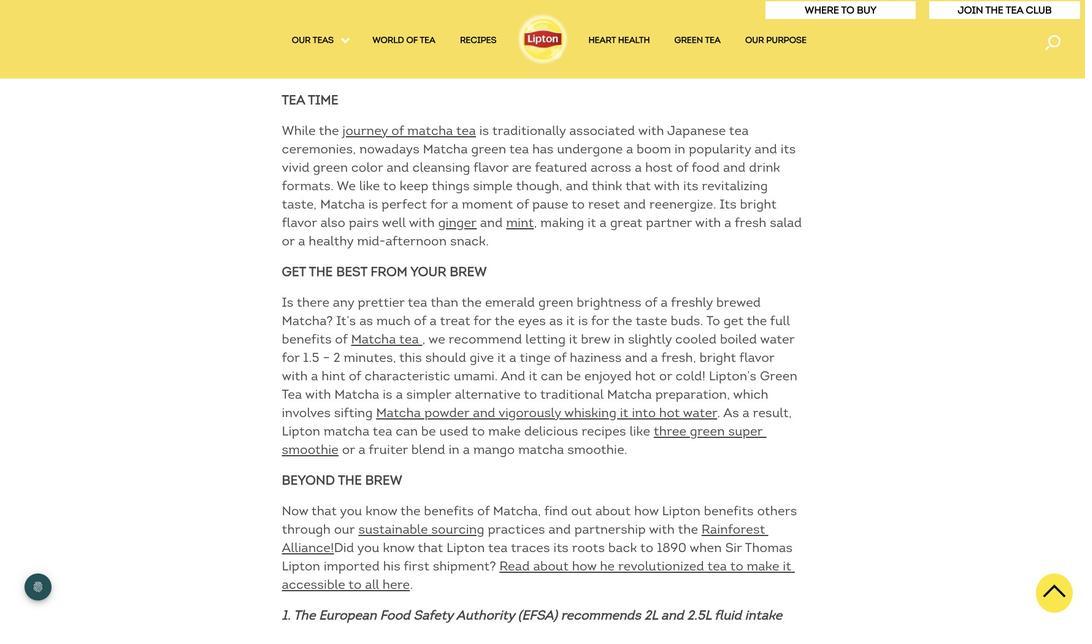 Task type: vqa. For each thing, say whether or not it's contained in the screenshot.


Task type: describe. For each thing, give the bounding box(es) containing it.
matcha?
[[282, 313, 333, 329]]

can inside , we recommend letting it brew in slightly cooled boiled water for 1.5 – 2 minutes, this should give it a tinge of haziness and a fresh, bright flavor with a hint of characteristic umami. and it can be enjoyed hot or cold! lipton's green tea with matcha is a simpler alternative to traditional matcha preparation, which involves sifting
[[541, 368, 563, 384]]

and up the 'revitalizing'
[[723, 159, 746, 175]]

now
[[282, 503, 308, 519]]

and down alternative
[[473, 405, 496, 421]]

flavor inside , we recommend letting it brew in slightly cooled boiled water for 1.5 – 2 minutes, this should give it a tinge of haziness and a fresh, bright flavor with a hint of characteristic umami. and it can be enjoyed hot or cold! lipton's green tea with matcha is a simpler alternative to traditional matcha preparation, which involves sifting
[[740, 349, 775, 365]]

tea inside did you know that lipton tea traces its roots back to 1890 when sir thomas lipton imported his first shipment?
[[488, 540, 508, 556]]

you inside now that you know the benefits of matcha, find out about how lipton benefits others through our
[[340, 503, 362, 519]]

1 vertical spatial flavor
[[282, 214, 317, 230]]

tea inside 'read about how he revolutionized tea to make it accessible to all here'
[[708, 558, 727, 574]]

0 vertical spatial flavor
[[474, 159, 509, 175]]

with up afternoon
[[409, 214, 435, 230]]

matcha down simpler
[[376, 405, 421, 421]]

the for join
[[986, 4, 1004, 16]]

popularity
[[689, 141, 752, 157]]

where to buy link
[[805, 4, 877, 16]]

unsweetened tea contains zero calories: choosing beverages with no added sugars in place of sugar-sweetened beverages can contribute to a healthy diet consistent with dietary guidelines.4
[[328, 9, 793, 62]]

tea up this at left bottom
[[399, 331, 419, 347]]

whisking
[[564, 405, 617, 421]]

taste
[[636, 313, 668, 329]]

in inside , we recommend letting it brew in slightly cooled boiled water for 1.5 – 2 minutes, this should give it a tinge of haziness and a fresh, bright flavor with a hint of characteristic umami. and it can be enjoyed hot or cold! lipton's green tea with matcha is a simpler alternative to traditional matcha preparation, which involves sifting
[[614, 331, 625, 347]]

to down sir
[[730, 558, 744, 574]]

the for get
[[309, 264, 333, 279]]

for inside is traditionally associated with japanese tea ceremonies, nowadays matcha green tea has undergone a boom in popularity and its vivid green color and cleansing flavor are featured across a host of food and drink formats. we like to keep things simple though, and think that with its revitalizing taste, matcha is perfect for a moment of pause to reset and reenergize. its bright flavor also pairs well with
[[430, 196, 448, 212]]

and down nowadays on the top left of the page
[[387, 159, 409, 175]]

it inside , making it a great partner with a fresh salad or a healthy mid-afternoon snack.
[[588, 214, 596, 230]]

brewed
[[717, 294, 761, 310]]

1 horizontal spatial its
[[684, 178, 699, 194]]

1 vertical spatial hot
[[659, 405, 680, 421]]

keep
[[400, 178, 429, 194]]

is inside is there any prettier tea than the emerald green brightness of a freshly brewed matcha? it's as much of a treat for the eyes as it is for the taste buds. to get the full benefits of
[[579, 313, 588, 329]]

first
[[404, 558, 430, 574]]

simple
[[473, 178, 513, 194]]

drink
[[749, 159, 781, 175]]

contribute
[[639, 27, 704, 43]]

a down characteristic
[[396, 386, 403, 402]]

2l
[[645, 607, 658, 623]]

green tea
[[675, 35, 721, 45]]

of
[[406, 35, 418, 45]]

of right much
[[414, 313, 426, 329]]

1890
[[657, 540, 687, 556]]

tea inside is there any prettier tea than the emerald green brightness of a freshly brewed matcha? it's as much of a treat for the eyes as it is for the taste buds. to get the full benefits of
[[408, 294, 428, 310]]

the up the "1890"
[[678, 521, 698, 537]]

beyond the brew
[[282, 472, 403, 488]]

is traditionally associated with japanese tea ceremonies, nowadays matcha green tea has undergone a boom in popularity and its vivid green color and cleansing flavor are featured across a host of food and drink formats. we like to keep things simple though, and think that with its revitalizing taste, matcha is perfect for a moment of pause to reset and reenergize. its bright flavor also pairs well with
[[282, 122, 799, 230]]

1 vertical spatial beverages
[[548, 27, 610, 43]]

the for 1.
[[294, 607, 316, 623]]

matcha up sifting
[[335, 386, 379, 402]]

and down the moment
[[480, 214, 503, 230]]

tea up the cleansing
[[456, 122, 476, 138]]

of down letting in the bottom of the page
[[554, 349, 567, 365]]

1 horizontal spatial brew
[[450, 264, 487, 279]]

the down emerald
[[495, 313, 515, 329]]

. for . as a result, lipton matcha tea can be used to make delicious recipes like
[[717, 405, 721, 421]]

read
[[500, 558, 530, 574]]

back
[[609, 540, 637, 556]]

green down the ceremonies, at the left top of page
[[313, 159, 348, 175]]

to left all
[[349, 576, 362, 592]]

1 horizontal spatial benefits
[[424, 503, 474, 519]]

rainforest
[[702, 521, 766, 537]]

our teas link
[[292, 35, 348, 50]]

it right give
[[498, 349, 506, 365]]

with down 1.5 on the bottom left of the page
[[282, 368, 308, 384]]

did you know that lipton tea traces its roots back to 1890 when sir thomas lipton imported his first shipment?
[[282, 540, 796, 574]]

tea inside navigation
[[420, 35, 436, 45]]

matcha inside . as a result, lipton matcha tea can be used to make delicious recipes like
[[324, 423, 370, 439]]

matcha down the we
[[320, 196, 365, 212]]

calories:
[[523, 9, 574, 25]]

a up taste
[[661, 294, 668, 310]]

fresh
[[735, 214, 767, 230]]

that inside now that you know the benefits of matcha, find out about how lipton benefits others through our
[[312, 503, 337, 519]]

here
[[383, 576, 410, 592]]

matcha up the cleansing
[[423, 141, 468, 157]]

that inside did you know that lipton tea traces its roots back to 1890 when sir thomas lipton imported his first shipment?
[[418, 540, 443, 556]]

partnership
[[575, 521, 646, 537]]

bright inside is traditionally associated with japanese tea ceremonies, nowadays matcha green tea has undergone a boom in popularity and its vivid green color and cleansing flavor are featured across a host of food and drink formats. we like to keep things simple though, and think that with its revitalizing taste, matcha is perfect for a moment of pause to reset and reenergize. its bright flavor also pairs well with
[[740, 196, 777, 212]]

lipton inside . as a result, lipton matcha tea can be used to make delicious recipes like
[[282, 423, 320, 439]]

for up recommend on the bottom left of the page
[[474, 313, 492, 329]]

all
[[365, 576, 379, 592]]

and down find
[[549, 521, 571, 537]]

recommend
[[449, 331, 522, 347]]

benefits inside is there any prettier tea than the emerald green brightness of a freshly brewed matcha? it's as much of a treat for the eyes as it is for the taste buds. to get the full benefits of
[[282, 331, 332, 347]]

blend
[[412, 441, 445, 457]]

intake
[[745, 607, 783, 623]]

to
[[707, 313, 720, 329]]

is
[[282, 294, 294, 310]]

out
[[571, 503, 592, 519]]

a down slightly
[[651, 349, 658, 365]]

like inside is traditionally associated with japanese tea ceremonies, nowadays matcha green tea has undergone a boom in popularity and its vivid green color and cleansing flavor are featured across a host of food and drink formats. we like to keep things simple though, and think that with its revitalizing taste, matcha is perfect for a moment of pause to reset and reenergize. its bright flavor also pairs well with
[[359, 178, 380, 194]]

mint link
[[506, 214, 534, 230]]

it inside 'read about how he revolutionized tea to make it accessible to all here'
[[783, 558, 792, 574]]

tea inside navigation
[[705, 35, 721, 45]]

is inside , we recommend letting it brew in slightly cooled boiled water for 1.5 – 2 minutes, this should give it a tinge of haziness and a fresh, bright flavor with a hint of characteristic umami. and it can be enjoyed hot or cold! lipton's green tea with matcha is a simpler alternative to traditional matcha preparation, which involves sifting
[[383, 386, 393, 402]]

three green super smoothie
[[282, 423, 767, 457]]

green up simple
[[471, 141, 506, 157]]

the up the ceremonies, at the left top of page
[[319, 122, 339, 138]]

fluid
[[715, 607, 742, 623]]

with up boom
[[638, 122, 664, 138]]

mint
[[506, 214, 534, 230]]

practices
[[488, 521, 545, 537]]

our
[[292, 35, 311, 45]]

. for .
[[410, 576, 417, 592]]

food
[[380, 607, 410, 623]]

tea inside unsweetened tea contains zero calories: choosing beverages with no added sugars in place of sugar-sweetened beverages can contribute to a healthy diet consistent with dietary guidelines.4
[[414, 9, 433, 25]]

recipes link
[[460, 35, 497, 50]]

in down used
[[449, 441, 460, 457]]

safety
[[414, 607, 453, 623]]

buds.
[[671, 313, 704, 329]]

lipton site logo image
[[515, 11, 570, 66]]

as
[[724, 405, 739, 421]]

of up nowadays on the top left of the page
[[392, 122, 404, 138]]

with inside , making it a great partner with a fresh salad or a healthy mid-afternoon snack.
[[695, 214, 721, 230]]

be inside . as a result, lipton matcha tea can be used to make delicious recipes like
[[421, 423, 436, 439]]

this
[[399, 349, 422, 365]]

, for we
[[422, 331, 426, 347]]

how inside now that you know the benefits of matcha, find out about how lipton benefits others through our
[[634, 503, 659, 519]]

to inside , we recommend letting it brew in slightly cooled boiled water for 1.5 – 2 minutes, this should give it a tinge of haziness and a fresh, bright flavor with a hint of characteristic umami. and it can be enjoyed hot or cold! lipton's green tea with matcha is a simpler alternative to traditional matcha preparation, which involves sifting
[[524, 386, 537, 402]]

our purpose link
[[745, 35, 807, 50]]

healthy inside , making it a great partner with a fresh salad or a healthy mid-afternoon snack.
[[309, 233, 354, 249]]

reset
[[588, 196, 620, 212]]

reenergize.
[[650, 196, 717, 212]]

powder
[[425, 405, 470, 421]]

recipes
[[582, 423, 626, 439]]

also
[[321, 214, 346, 230]]

2 horizontal spatial benefits
[[704, 503, 754, 519]]

cleansing
[[413, 159, 470, 175]]

brew
[[581, 331, 611, 347]]

we
[[337, 178, 356, 194]]

bright inside , we recommend letting it brew in slightly cooled boiled water for 1.5 – 2 minutes, this should give it a tinge of haziness and a fresh, bright flavor with a hint of characteristic umami. and it can be enjoyed hot or cold! lipton's green tea with matcha is a simpler alternative to traditional matcha preparation, which involves sifting
[[700, 349, 736, 365]]

about inside 'read about how he revolutionized tea to make it accessible to all here'
[[534, 558, 569, 574]]

green inside , we recommend letting it brew in slightly cooled boiled water for 1.5 – 2 minutes, this should give it a tinge of haziness and a fresh, bright flavor with a hint of characteristic umami. and it can be enjoyed hot or cold! lipton's green tea with matcha is a simpler alternative to traditional matcha preparation, which involves sifting
[[760, 368, 798, 384]]

time
[[308, 92, 339, 108]]

of up mint at the top left of the page
[[517, 196, 529, 212]]

join the tea club link
[[958, 4, 1052, 16]]

sweetened
[[479, 27, 545, 43]]

pairs
[[349, 214, 379, 230]]

treat
[[440, 313, 471, 329]]

making
[[541, 214, 584, 230]]

beyond
[[282, 472, 335, 488]]

in inside unsweetened tea contains zero calories: choosing beverages with no added sugars in place of sugar-sweetened beverages can contribute to a healthy diet consistent with dietary guidelines.4
[[372, 27, 383, 43]]

is up pairs
[[369, 196, 378, 212]]

0 vertical spatial matcha
[[407, 122, 453, 138]]

our
[[745, 35, 764, 45]]

green inside is there any prettier tea than the emerald green brightness of a freshly brewed matcha? it's as much of a treat for the eyes as it is for the taste buds. to get the full benefits of
[[539, 294, 574, 310]]

its
[[720, 196, 737, 212]]

tea up the popularity
[[729, 122, 749, 138]]

the up treat
[[462, 294, 482, 310]]

accessible
[[282, 576, 345, 592]]

for inside , we recommend letting it brew in slightly cooled boiled water for 1.5 – 2 minutes, this should give it a tinge of haziness and a fresh, bright flavor with a hint of characteristic umami. and it can be enjoyed hot or cold! lipton's green tea with matcha is a simpler alternative to traditional matcha preparation, which involves sifting
[[282, 349, 300, 365]]

to up perfect
[[383, 178, 396, 194]]

recommends
[[561, 607, 641, 623]]

1. the european food safety authority (efsa) recommends 2l and 2.5l fluid intake
[[282, 607, 786, 625]]

or inside , we recommend letting it brew in slightly cooled boiled water for 1.5 – 2 minutes, this should give it a tinge of haziness and a fresh, bright flavor with a hint of characteristic umami. and it can be enjoyed hot or cold! lipton's green tea with matcha is a simpler alternative to traditional matcha preparation, which involves sifting
[[659, 368, 673, 384]]

well
[[382, 214, 406, 230]]

matcha up into at the right of page
[[607, 386, 652, 402]]

a down 1.5 on the bottom left of the page
[[311, 368, 318, 384]]

of right hint
[[349, 368, 361, 384]]

world of tea
[[373, 35, 436, 45]]

1 as from the left
[[360, 313, 373, 329]]

smoothie
[[282, 441, 339, 457]]

with left no
[[704, 9, 730, 25]]

cold!
[[676, 368, 706, 384]]

used
[[440, 423, 469, 439]]

to
[[842, 4, 855, 16]]

fruiter
[[369, 441, 408, 457]]

sugars
[[328, 27, 369, 43]]

a down reset
[[600, 214, 607, 230]]

a left fruiter
[[359, 441, 366, 457]]

things
[[432, 178, 470, 194]]

through
[[282, 521, 331, 537]]

ginger and mint
[[438, 214, 534, 230]]

about inside now that you know the benefits of matcha, find out about how lipton benefits others through our
[[596, 503, 631, 519]]

lipton up shipment?
[[447, 540, 485, 556]]

0 horizontal spatial tea
[[282, 92, 305, 108]]

1 horizontal spatial beverages
[[639, 9, 701, 25]]

1 vertical spatial brew
[[365, 472, 403, 488]]

tea inside . as a result, lipton matcha tea can be used to make delicious recipes like
[[373, 423, 393, 439]]

1.5
[[303, 349, 320, 365]]

a inside unsweetened tea contains zero calories: choosing beverages with no added sugars in place of sugar-sweetened beverages can contribute to a healthy diet consistent with dietary guidelines.4
[[724, 27, 731, 43]]

for up brew
[[591, 313, 609, 329]]

he
[[600, 558, 615, 574]]

emerald
[[485, 294, 535, 310]]

it's
[[336, 313, 356, 329]]



Task type: locate. For each thing, give the bounding box(es) containing it.
can down choosing
[[614, 27, 636, 43]]

1 vertical spatial can
[[541, 368, 563, 384]]

tea up read
[[488, 540, 508, 556]]

choosing
[[577, 9, 635, 25]]

1 vertical spatial bright
[[700, 349, 736, 365]]

smoothie.
[[568, 441, 628, 457]]

of up taste
[[645, 294, 658, 310]]

1 horizontal spatial as
[[549, 313, 563, 329]]

rainforest alliance!
[[282, 521, 769, 556]]

to inside did you know that lipton tea traces its roots back to 1890 when sir thomas lipton imported his first shipment?
[[640, 540, 654, 556]]

with down host
[[654, 178, 680, 194]]

1 vertical spatial its
[[684, 178, 699, 194]]

it left into at the right of page
[[620, 405, 629, 421]]

1 horizontal spatial green
[[760, 368, 798, 384]]

0 horizontal spatial how
[[572, 558, 597, 574]]

diet
[[328, 46, 351, 62]]

a left host
[[635, 159, 642, 175]]

the left full at the bottom of the page
[[747, 313, 767, 329]]

matcha,
[[493, 503, 541, 519]]

boom
[[637, 141, 671, 157]]

flavor down boiled
[[740, 349, 775, 365]]

0 vertical spatial ,
[[534, 214, 537, 230]]

or up get
[[282, 233, 295, 249]]

with up involves
[[305, 386, 331, 402]]

revitalizing
[[702, 178, 768, 194]]

matcha powder and vigorously whisking it into hot water
[[376, 405, 717, 421]]

1 vertical spatial water
[[683, 405, 717, 421]]

bright up lipton's
[[700, 349, 736, 365]]

1 vertical spatial or
[[659, 368, 673, 384]]

know down sustainable
[[383, 540, 415, 556]]

for left 1.5 on the bottom left of the page
[[282, 349, 300, 365]]

tea left than
[[408, 294, 428, 310]]

2 vertical spatial that
[[418, 540, 443, 556]]

teas
[[313, 35, 334, 45]]

2 vertical spatial or
[[342, 441, 355, 457]]

roots
[[572, 540, 605, 556]]

the up sustainable sourcing link
[[401, 503, 421, 519]]

dietary
[[452, 46, 495, 62]]

1 horizontal spatial ,
[[534, 214, 537, 230]]

1 horizontal spatial or
[[342, 441, 355, 457]]

it down thomas
[[783, 558, 792, 574]]

2 horizontal spatial can
[[614, 27, 636, 43]]

sir
[[726, 540, 742, 556]]

characteristic
[[365, 368, 451, 384]]

tea left club
[[1006, 4, 1024, 16]]

0 horizontal spatial tea
[[282, 386, 302, 402]]

and up great
[[624, 196, 646, 212]]

, for making
[[534, 214, 537, 230]]

three green super smoothie link
[[282, 423, 767, 457]]

to
[[707, 27, 720, 43], [383, 178, 396, 194], [572, 196, 585, 212], [524, 386, 537, 402], [472, 423, 485, 439], [640, 540, 654, 556], [730, 558, 744, 574], [349, 576, 362, 592]]

hot inside , we recommend letting it brew in slightly cooled boiled water for 1.5 – 2 minutes, this should give it a tinge of haziness and a fresh, bright flavor with a hint of characteristic umami. and it can be enjoyed hot or cold! lipton's green tea with matcha is a simpler alternative to traditional matcha preparation, which involves sifting
[[635, 368, 656, 384]]

green up which
[[760, 368, 798, 384]]

how inside 'read about how he revolutionized tea to make it accessible to all here'
[[572, 558, 597, 574]]

lipton inside now that you know the benefits of matcha, find out about how lipton benefits others through our
[[662, 503, 701, 519]]

2 vertical spatial tea
[[282, 386, 302, 402]]

the right join
[[986, 4, 1004, 16]]

get
[[724, 313, 744, 329]]

bright
[[740, 196, 777, 212], [700, 349, 736, 365]]

be
[[567, 368, 581, 384], [421, 423, 436, 439]]

healthy down also
[[309, 233, 354, 249]]

0 horizontal spatial ,
[[422, 331, 426, 347]]

1 vertical spatial be
[[421, 423, 436, 439]]

consistent
[[355, 46, 420, 62]]

0 horizontal spatial beverages
[[548, 27, 610, 43]]

can inside . as a result, lipton matcha tea can be used to make delicious recipes like
[[396, 423, 418, 439]]

full
[[770, 313, 790, 329]]

flavor down 'taste,'
[[282, 214, 317, 230]]

1 vertical spatial about
[[534, 558, 569, 574]]

can up fruiter
[[396, 423, 418, 439]]

to left our
[[707, 27, 720, 43]]

tea right "contribute"
[[705, 35, 721, 45]]

the down the brightness
[[612, 313, 633, 329]]

you inside did you know that lipton tea traces its roots back to 1890 when sir thomas lipton imported his first shipment?
[[357, 540, 380, 556]]

2 horizontal spatial matcha
[[518, 441, 564, 457]]

though,
[[516, 178, 563, 194]]

0 horizontal spatial water
[[683, 405, 717, 421]]

hot up into at the right of page
[[635, 368, 656, 384]]

matcha powder and vigorously whisking it into hot water link
[[376, 405, 717, 421]]

as right it's
[[360, 313, 373, 329]]

2 vertical spatial can
[[396, 423, 418, 439]]

that up "through"
[[312, 503, 337, 519]]

, inside , we recommend letting it brew in slightly cooled boiled water for 1.5 – 2 minutes, this should give it a tinge of haziness and a fresh, bright flavor with a hint of characteristic umami. and it can be enjoyed hot or cold! lipton's green tea with matcha is a simpler alternative to traditional matcha preparation, which involves sifting
[[422, 331, 426, 347]]

0 vertical spatial green
[[675, 35, 703, 45]]

now that you know the benefits of matcha, find out about how lipton benefits others through our
[[282, 503, 801, 537]]

0 vertical spatial the
[[986, 4, 1004, 16]]

0 vertical spatial hot
[[635, 368, 656, 384]]

tea up involves
[[282, 386, 302, 402]]

2 horizontal spatial its
[[781, 141, 796, 157]]

tea left the time
[[282, 92, 305, 108]]

green inside green tea link
[[675, 35, 703, 45]]

delicious
[[524, 423, 578, 439]]

1 horizontal spatial be
[[567, 368, 581, 384]]

green inside three green super smoothie
[[690, 423, 725, 439]]

be up blend
[[421, 423, 436, 439]]

join the tea club button
[[929, 1, 1081, 20]]

of inside unsweetened tea contains zero calories: choosing beverages with no added sugars in place of sugar-sweetened beverages can contribute to a healthy diet consistent with dietary guidelines.4
[[423, 27, 435, 43]]

associated
[[570, 122, 635, 138]]

and up drink
[[755, 141, 777, 157]]

0 horizontal spatial flavor
[[282, 214, 317, 230]]

water down 'preparation,'
[[683, 405, 717, 421]]

0 vertical spatial tea
[[420, 35, 436, 45]]

formats.
[[282, 178, 334, 194]]

with up the "1890"
[[649, 521, 675, 537]]

0 horizontal spatial the
[[294, 607, 316, 623]]

tea
[[414, 9, 433, 25], [456, 122, 476, 138], [729, 122, 749, 138], [509, 141, 529, 157], [408, 294, 428, 310], [399, 331, 419, 347], [373, 423, 393, 439], [488, 540, 508, 556], [708, 558, 727, 574]]

to inside . as a result, lipton matcha tea can be used to make delicious recipes like
[[472, 423, 485, 439]]

0 vertical spatial make
[[488, 423, 521, 439]]

know inside did you know that lipton tea traces its roots back to 1890 when sir thomas lipton imported his first shipment?
[[383, 540, 415, 556]]

0 horizontal spatial like
[[359, 178, 380, 194]]

you right did
[[357, 540, 380, 556]]

0 vertical spatial its
[[781, 141, 796, 157]]

1 vertical spatial green
[[760, 368, 798, 384]]

moment
[[462, 196, 513, 212]]

where to buy button
[[765, 1, 917, 20]]

2 vertical spatial its
[[554, 540, 569, 556]]

0 vertical spatial can
[[614, 27, 636, 43]]

1 vertical spatial matcha
[[324, 423, 370, 439]]

like down color on the left
[[359, 178, 380, 194]]

in down 'japanese'
[[675, 141, 686, 157]]

a up we
[[430, 313, 437, 329]]

2 vertical spatial flavor
[[740, 349, 775, 365]]

0 horizontal spatial can
[[396, 423, 418, 439]]

0 horizontal spatial the
[[309, 264, 333, 279]]

a left our
[[724, 27, 731, 43]]

with down sugar-
[[423, 46, 449, 62]]

taste,
[[282, 196, 317, 212]]

about up the partnership
[[596, 503, 631, 519]]

healthy inside unsweetened tea contains zero calories: choosing beverages with no added sugars in place of sugar-sweetened beverages can contribute to a healthy diet consistent with dietary guidelines.4
[[734, 27, 779, 43]]

has
[[533, 141, 554, 157]]

flavor
[[474, 159, 509, 175], [282, 214, 317, 230], [740, 349, 775, 365]]

tea
[[1006, 4, 1024, 16], [705, 35, 721, 45], [282, 386, 302, 402]]

a inside . as a result, lipton matcha tea can be used to make delicious recipes like
[[743, 405, 750, 421]]

afternoon
[[386, 233, 447, 249]]

0 vertical spatial bright
[[740, 196, 777, 212]]

into
[[632, 405, 656, 421]]

1 horizontal spatial the
[[986, 4, 1004, 16]]

heart
[[589, 35, 616, 45]]

1 horizontal spatial make
[[747, 558, 780, 574]]

0 horizontal spatial green
[[675, 35, 703, 45]]

1 horizontal spatial hot
[[659, 405, 680, 421]]

in down the unsweetened
[[372, 27, 383, 43]]

a
[[724, 27, 731, 43], [626, 141, 633, 157], [635, 159, 642, 175], [452, 196, 459, 212], [600, 214, 607, 230], [725, 214, 732, 230], [298, 233, 305, 249], [661, 294, 668, 310], [430, 313, 437, 329], [510, 349, 517, 365], [651, 349, 658, 365], [311, 368, 318, 384], [396, 386, 403, 402], [743, 405, 750, 421], [359, 441, 366, 457], [463, 441, 470, 457]]

eyes
[[518, 313, 546, 329]]

our purpose
[[745, 35, 807, 45]]

know inside now that you know the benefits of matcha, find out about how lipton benefits others through our
[[366, 503, 397, 519]]

it inside is there any prettier tea than the emerald green brightness of a freshly brewed matcha? it's as much of a treat for the eyes as it is for the taste buds. to get the full benefits of
[[567, 313, 575, 329]]

2 as from the left
[[549, 313, 563, 329]]

navigation containing our teas
[[0, 35, 1085, 50]]

0 horizontal spatial hot
[[635, 368, 656, 384]]

0 horizontal spatial its
[[554, 540, 569, 556]]

perfect
[[382, 196, 427, 212]]

its inside did you know that lipton tea traces its roots back to 1890 when sir thomas lipton imported his first shipment?
[[554, 540, 569, 556]]

join the tea club
[[958, 4, 1052, 16]]

0 horizontal spatial or
[[282, 233, 295, 249]]

the
[[309, 264, 333, 279], [338, 472, 362, 488]]

navigation
[[0, 35, 1085, 50]]

, inside , making it a great partner with a fresh salad or a healthy mid-afternoon snack.
[[534, 214, 537, 230]]

open privacy settings image
[[25, 574, 52, 601]]

1 horizontal spatial water
[[760, 331, 795, 347]]

slightly
[[628, 331, 672, 347]]

with
[[704, 9, 730, 25], [423, 46, 449, 62], [638, 122, 664, 138], [654, 178, 680, 194], [409, 214, 435, 230], [695, 214, 721, 230], [282, 368, 308, 384], [305, 386, 331, 402], [649, 521, 675, 537]]

2 horizontal spatial or
[[659, 368, 673, 384]]

0 vertical spatial water
[[760, 331, 795, 347]]

matcha tea link
[[351, 331, 422, 347]]

tea right of
[[420, 35, 436, 45]]

and down featured
[[566, 178, 589, 194]]

that down sustainable sourcing link
[[418, 540, 443, 556]]

revolutionized
[[618, 558, 704, 574]]

while
[[282, 122, 316, 138]]

2 vertical spatial matcha
[[518, 441, 564, 457]]

0 horizontal spatial that
[[312, 503, 337, 519]]

across
[[591, 159, 632, 175]]

0 horizontal spatial be
[[421, 423, 436, 439]]

where
[[805, 4, 839, 16]]

tea inside , we recommend letting it brew in slightly cooled boiled water for 1.5 – 2 minutes, this should give it a tinge of haziness and a fresh, bright flavor with a hint of characteristic umami. and it can be enjoyed hot or cold! lipton's green tea with matcha is a simpler alternative to traditional matcha preparation, which involves sifting
[[282, 386, 302, 402]]

is
[[480, 122, 489, 138], [369, 196, 378, 212], [579, 313, 588, 329], [383, 386, 393, 402]]

it left brew
[[569, 331, 578, 347]]

0 vertical spatial healthy
[[734, 27, 779, 43]]

brightness
[[577, 294, 642, 310]]

1 horizontal spatial tea
[[705, 35, 721, 45]]

. as a result, lipton matcha tea can be used to make delicious recipes like
[[282, 405, 796, 439]]

–
[[323, 349, 330, 365]]

for down things
[[430, 196, 448, 212]]

0 horizontal spatial as
[[360, 313, 373, 329]]

food
[[692, 159, 720, 175]]

in right brew
[[614, 331, 625, 347]]

and inside , we recommend letting it brew in slightly cooled boiled water for 1.5 – 2 minutes, this should give it a tinge of haziness and a fresh, bright flavor with a hint of characteristic umami. and it can be enjoyed hot or cold! lipton's green tea with matcha is a simpler alternative to traditional matcha preparation, which involves sifting
[[625, 349, 648, 365]]

1 vertical spatial how
[[572, 558, 597, 574]]

green down "as"
[[690, 423, 725, 439]]

tea down when
[[708, 558, 727, 574]]

green up eyes on the bottom of the page
[[539, 294, 574, 310]]

2 horizontal spatial tea
[[1006, 4, 1024, 16]]

0 horizontal spatial benefits
[[282, 331, 332, 347]]

as up letting in the bottom of the page
[[549, 313, 563, 329]]

when
[[690, 540, 722, 556]]

0 horizontal spatial about
[[534, 558, 569, 574]]

in inside is traditionally associated with japanese tea ceremonies, nowadays matcha green tea has undergone a boom in popularity and its vivid green color and cleansing flavor are featured across a host of food and drink formats. we like to keep things simple though, and think that with its revitalizing taste, matcha is perfect for a moment of pause to reset and reenergize. its bright flavor also pairs well with
[[675, 141, 686, 157]]

make inside . as a result, lipton matcha tea can be used to make delicious recipes like
[[488, 423, 521, 439]]

1 horizontal spatial healthy
[[734, 27, 779, 43]]

and inside 1. the european food safety authority (efsa) recommends 2l and 2.5l fluid intake
[[661, 607, 684, 623]]

a right "as"
[[743, 405, 750, 421]]

best
[[336, 264, 367, 279]]

get
[[282, 264, 306, 279]]

how down roots
[[572, 558, 597, 574]]

super
[[729, 423, 763, 439]]

and down slightly
[[625, 349, 648, 365]]

it down reset
[[588, 214, 596, 230]]

of right of
[[423, 27, 435, 43]]

, down pause
[[534, 214, 537, 230]]

beverages up "contribute"
[[639, 9, 701, 25]]

1 vertical spatial tea
[[705, 35, 721, 45]]

1 horizontal spatial that
[[418, 540, 443, 556]]

1 vertical spatial healthy
[[309, 233, 354, 249]]

lipton down alliance!
[[282, 558, 320, 574]]

know up sustainable
[[366, 503, 397, 519]]

that
[[626, 178, 651, 194], [312, 503, 337, 519], [418, 540, 443, 556]]

0 vertical spatial be
[[567, 368, 581, 384]]

a down its
[[725, 214, 732, 230]]

cooled
[[676, 331, 717, 347]]

tea time
[[282, 92, 339, 108]]

of up 2
[[335, 331, 348, 347]]

1 vertical spatial .
[[410, 576, 417, 592]]

green right health
[[675, 35, 703, 45]]

result,
[[753, 405, 792, 421]]

snack.
[[450, 233, 489, 249]]

a up get
[[298, 233, 305, 249]]

ginger
[[438, 214, 477, 230]]

to up making
[[572, 196, 585, 212]]

is left traditionally
[[480, 122, 489, 138]]

join
[[958, 4, 983, 16]]

benefits
[[282, 331, 332, 347], [424, 503, 474, 519], [704, 503, 754, 519]]

the inside join the tea club button
[[986, 4, 1004, 16]]

make down thomas
[[747, 558, 780, 574]]

1 vertical spatial that
[[312, 503, 337, 519]]

1 vertical spatial like
[[630, 423, 651, 439]]

the
[[986, 4, 1004, 16], [294, 607, 316, 623]]

1 vertical spatial tea
[[282, 92, 305, 108]]

beverages down choosing
[[548, 27, 610, 43]]

1 horizontal spatial matcha
[[407, 122, 453, 138]]

1 vertical spatial you
[[357, 540, 380, 556]]

a up ginger
[[452, 196, 459, 212]]

make inside 'read about how he revolutionized tea to make it accessible to all here'
[[747, 558, 780, 574]]

prettier
[[358, 294, 405, 310]]

1 vertical spatial make
[[747, 558, 780, 574]]

1 horizontal spatial the
[[338, 472, 362, 488]]

0 horizontal spatial make
[[488, 423, 521, 439]]

or inside , making it a great partner with a fresh salad or a healthy mid-afternoon snack.
[[282, 233, 295, 249]]

tea up are
[[509, 141, 529, 157]]

, we recommend letting it brew in slightly cooled boiled water for 1.5 – 2 minutes, this should give it a tinge of haziness and a fresh, bright flavor with a hint of characteristic umami. and it can be enjoyed hot or cold! lipton's green tea with matcha is a simpler alternative to traditional matcha preparation, which involves sifting
[[282, 331, 801, 421]]

matcha down the delicious
[[518, 441, 564, 457]]

,
[[534, 214, 537, 230], [422, 331, 426, 347]]

healthy
[[734, 27, 779, 43], [309, 233, 354, 249]]

0 vertical spatial you
[[340, 503, 362, 519]]

a down used
[[463, 441, 470, 457]]

0 vertical spatial brew
[[450, 264, 487, 279]]

1 vertical spatial the
[[294, 607, 316, 623]]

1 vertical spatial the
[[338, 472, 362, 488]]

to up or a fruiter blend in a mango matcha smoothie.
[[472, 423, 485, 439]]

health
[[618, 35, 650, 45]]

1 horizontal spatial tea
[[420, 35, 436, 45]]

which
[[733, 386, 769, 402]]

it right eyes on the bottom of the page
[[567, 313, 575, 329]]

1 horizontal spatial flavor
[[474, 159, 509, 175]]

0 vertical spatial tea
[[1006, 4, 1024, 16]]

1 horizontal spatial can
[[541, 368, 563, 384]]

2 horizontal spatial flavor
[[740, 349, 775, 365]]

of inside now that you know the benefits of matcha, find out about how lipton benefits others through our
[[477, 503, 490, 519]]

of right host
[[676, 159, 689, 175]]

the inside now that you know the benefits of matcha, find out about how lipton benefits others through our
[[401, 503, 421, 519]]

to inside unsweetened tea contains zero calories: choosing beverages with no added sugars in place of sugar-sweetened beverages can contribute to a healthy diet consistent with dietary guidelines.4
[[707, 27, 720, 43]]

guidelines.4
[[499, 46, 571, 62]]

tea inside button
[[1006, 4, 1024, 16]]

contains
[[437, 9, 490, 25]]

can inside unsweetened tea contains zero calories: choosing beverages with no added sugars in place of sugar-sweetened beverages can contribute to a healthy diet consistent with dietary guidelines.4
[[614, 27, 636, 43]]

lipton down involves
[[282, 423, 320, 439]]

green
[[471, 141, 506, 157], [313, 159, 348, 175], [539, 294, 574, 310], [690, 423, 725, 439]]

you
[[340, 503, 362, 519], [357, 540, 380, 556]]

how up the partnership
[[634, 503, 659, 519]]

the inside 1. the european food safety authority (efsa) recommends 2l and 2.5l fluid intake
[[294, 607, 316, 623]]

. inside . as a result, lipton matcha tea can be used to make delicious recipes like
[[717, 405, 721, 421]]

it
[[588, 214, 596, 230], [567, 313, 575, 329], [569, 331, 578, 347], [498, 349, 506, 365], [529, 368, 538, 384], [620, 405, 629, 421], [783, 558, 792, 574]]

0 vertical spatial about
[[596, 503, 631, 519]]

, left we
[[422, 331, 426, 347]]

0 horizontal spatial .
[[410, 576, 417, 592]]

it down tinge
[[529, 368, 538, 384]]

matcha up the cleansing
[[407, 122, 453, 138]]

how
[[634, 503, 659, 519], [572, 558, 597, 574]]

the for beyond
[[338, 472, 362, 488]]

rainforest alliance! link
[[282, 521, 769, 556]]

nowadays
[[359, 141, 420, 157]]

a left boom
[[626, 141, 633, 157]]

like inside . as a result, lipton matcha tea can be used to make delicious recipes like
[[630, 423, 651, 439]]

water inside , we recommend letting it brew in slightly cooled boiled water for 1.5 – 2 minutes, this should give it a tinge of haziness and a fresh, bright flavor with a hint of characteristic umami. and it can be enjoyed hot or cold! lipton's green tea with matcha is a simpler alternative to traditional matcha preparation, which involves sifting
[[760, 331, 795, 347]]

be inside , we recommend letting it brew in slightly cooled boiled water for 1.5 – 2 minutes, this should give it a tinge of haziness and a fresh, bright flavor with a hint of characteristic umami. and it can be enjoyed hot or cold! lipton's green tea with matcha is a simpler alternative to traditional matcha preparation, which involves sifting
[[567, 368, 581, 384]]

2 horizontal spatial that
[[626, 178, 651, 194]]

1 horizontal spatial about
[[596, 503, 631, 519]]

matcha up the minutes,
[[351, 331, 396, 347]]

0 horizontal spatial matcha
[[324, 423, 370, 439]]

1 horizontal spatial like
[[630, 423, 651, 439]]

than
[[431, 294, 459, 310]]

sifting
[[334, 405, 373, 421]]

that inside is traditionally associated with japanese tea ceremonies, nowadays matcha green tea has undergone a boom in popularity and its vivid green color and cleansing flavor are featured across a host of food and drink formats. we like to keep things simple though, and think that with its revitalizing taste, matcha is perfect for a moment of pause to reset and reenergize. its bright flavor also pairs well with
[[626, 178, 651, 194]]

a up and
[[510, 349, 517, 365]]

place
[[387, 27, 419, 43]]



